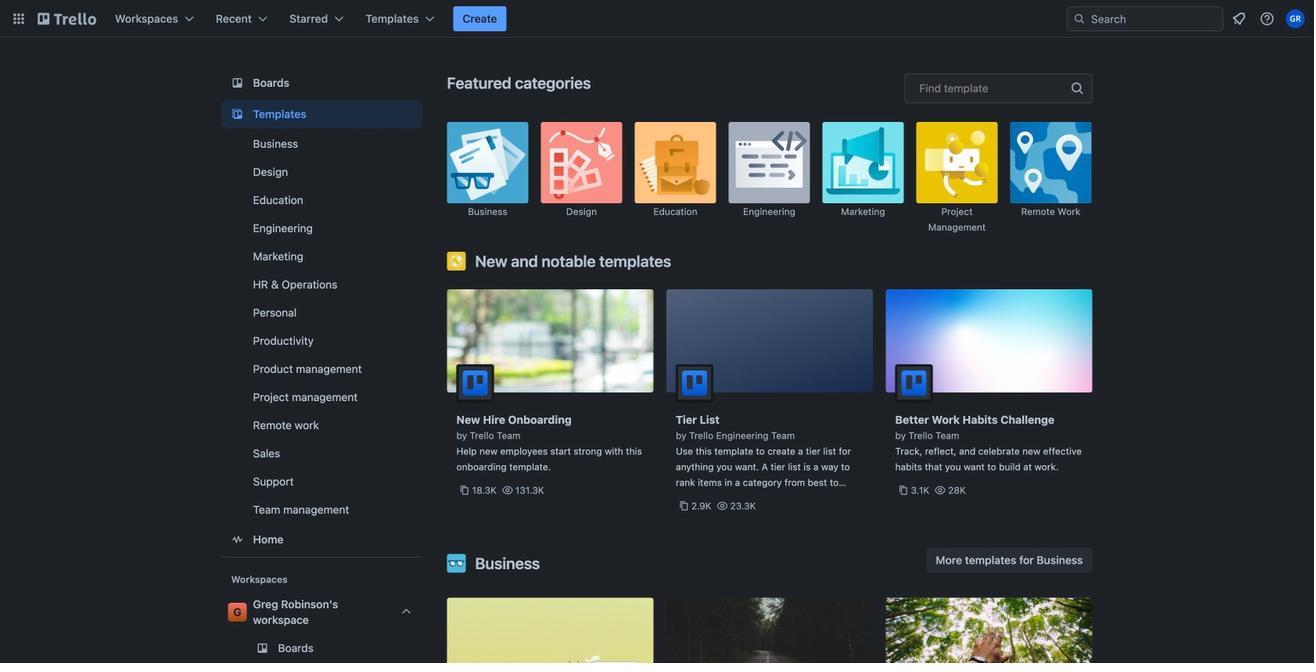 Task type: vqa. For each thing, say whether or not it's contained in the screenshot.
board ICON
yes



Task type: locate. For each thing, give the bounding box(es) containing it.
board image
[[228, 74, 247, 92]]

primary element
[[0, 0, 1314, 38]]

business icon image
[[447, 122, 528, 203], [447, 554, 466, 573]]

engineering icon image
[[729, 122, 810, 203]]

1 vertical spatial business icon image
[[447, 554, 466, 573]]

0 vertical spatial business icon image
[[447, 122, 528, 203]]

search image
[[1073, 13, 1086, 25]]

greg robinson (gregrobinson96) image
[[1286, 9, 1305, 28]]

home image
[[228, 530, 247, 549]]

None field
[[905, 74, 1093, 103]]

marketing icon image
[[823, 122, 904, 203]]

project management icon image
[[917, 122, 998, 203]]

2 business icon image from the top
[[447, 554, 466, 573]]

trello team image
[[457, 365, 494, 402], [895, 365, 933, 402]]

remote work icon image
[[1010, 122, 1092, 203]]

education icon image
[[635, 122, 716, 203]]

open information menu image
[[1260, 11, 1275, 27]]

1 horizontal spatial trello team image
[[895, 365, 933, 402]]

0 horizontal spatial trello team image
[[457, 365, 494, 402]]



Task type: describe. For each thing, give the bounding box(es) containing it.
trello engineering team image
[[676, 365, 714, 402]]

template board image
[[228, 105, 247, 124]]

back to home image
[[38, 6, 96, 31]]

design icon image
[[541, 122, 622, 203]]

Search field
[[1086, 8, 1223, 30]]

1 business icon image from the top
[[447, 122, 528, 203]]

1 trello team image from the left
[[457, 365, 494, 402]]

0 notifications image
[[1230, 9, 1249, 28]]

2 trello team image from the left
[[895, 365, 933, 402]]



